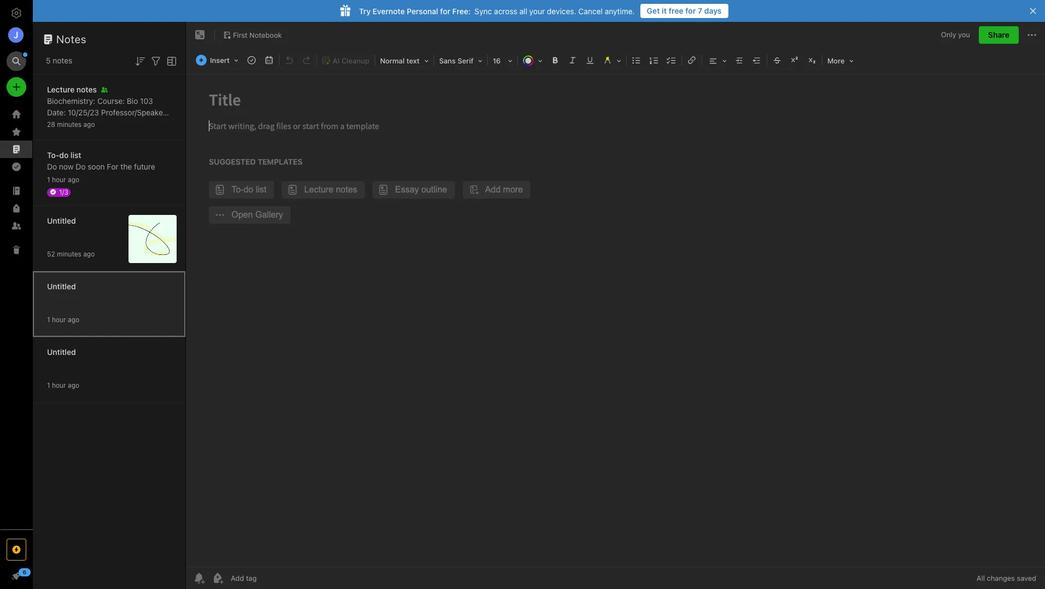 Task type: locate. For each thing, give the bounding box(es) containing it.
notes for 5 notes
[[53, 56, 72, 65]]

list
[[71, 150, 81, 159]]

questions
[[73, 119, 109, 128]]

2 vertical spatial hour
[[52, 381, 66, 389]]

1 vertical spatial 1
[[47, 315, 50, 324]]

normal
[[380, 56, 405, 65]]

first
[[233, 30, 248, 39]]

for left 'free:' at the left of page
[[440, 6, 450, 16]]

bold image
[[548, 53, 563, 68]]

16
[[493, 56, 501, 65]]

7
[[698, 6, 703, 15]]

lecture notes
[[47, 85, 97, 94]]

0 horizontal spatial do
[[47, 162, 57, 171]]

underline image
[[583, 53, 598, 68]]

2 1 from the top
[[47, 315, 50, 324]]

is left an
[[155, 119, 160, 128]]

More field
[[824, 53, 858, 68]]

for inside button
[[686, 6, 696, 15]]

add filters image
[[149, 55, 162, 68]]

to-
[[47, 150, 59, 159]]

0 vertical spatial notes
[[56, 33, 86, 45]]

28
[[47, 120, 55, 128]]

2 vertical spatial notes
[[47, 142, 67, 151]]

for
[[686, 6, 696, 15], [440, 6, 450, 16]]

class
[[131, 130, 150, 140]]

subscript image
[[805, 53, 820, 68]]

add tag image
[[211, 572, 224, 585]]

home image
[[10, 108, 23, 121]]

2 minutes from the top
[[57, 250, 81, 258]]

free:
[[452, 6, 471, 16]]

insert
[[210, 56, 230, 65]]

get it free for 7 days button
[[640, 4, 728, 18]]

notes
[[56, 33, 86, 45], [111, 119, 132, 128]]

0 horizontal spatial for
[[440, 6, 450, 16]]

more
[[828, 56, 845, 65]]

2 vertical spatial 1
[[47, 381, 50, 389]]

for
[[107, 162, 118, 171]]

0 vertical spatial notes
[[53, 56, 72, 65]]

ion?
[[47, 130, 62, 140]]

ago
[[83, 120, 95, 128], [68, 175, 79, 184], [83, 250, 95, 258], [68, 315, 79, 324], [68, 381, 79, 389]]

anytime.
[[605, 6, 635, 16]]

your
[[529, 6, 545, 16]]

0 vertical spatial 1
[[47, 175, 50, 184]]

bulleted list image
[[629, 53, 644, 68]]

1 hour from the top
[[52, 175, 66, 184]]

lecture
[[47, 85, 75, 94]]

1 vertical spatial notes
[[111, 119, 132, 128]]

notes up the summary
[[111, 119, 132, 128]]

notes down the ion?
[[47, 142, 67, 151]]

Account field
[[0, 24, 33, 46]]

1 for from the left
[[686, 6, 696, 15]]

hour
[[52, 175, 66, 184], [52, 315, 66, 324], [52, 381, 66, 389]]

settings image
[[10, 7, 23, 20]]

saved
[[1017, 574, 1037, 583]]

notebook
[[250, 30, 282, 39]]

notes for lecture notes
[[77, 85, 97, 94]]

untitled
[[47, 216, 76, 225], [47, 281, 76, 291], [47, 347, 76, 356]]

0 horizontal spatial is
[[88, 130, 94, 140]]

zot
[[59, 119, 71, 128]]

Insert field
[[193, 53, 242, 68]]

normal text
[[380, 56, 420, 65]]

notes right 5
[[53, 56, 72, 65]]

0 vertical spatial minutes
[[57, 120, 82, 128]]

Sort options field
[[133, 54, 147, 68]]

1 untitled from the top
[[47, 216, 76, 225]]

View options field
[[162, 54, 178, 68]]

days
[[704, 6, 722, 15]]

minutes for 52
[[57, 250, 81, 258]]

3 hour from the top
[[52, 381, 66, 389]]

2 vertical spatial untitled
[[47, 347, 76, 356]]

now
[[59, 162, 74, 171]]

1 horizontal spatial is
[[155, 119, 160, 128]]

1 vertical spatial notes
[[77, 85, 97, 94]]

for left 7
[[686, 6, 696, 15]]

minutes right the "52"
[[57, 250, 81, 258]]

10/25/23
[[68, 107, 99, 117]]

0 vertical spatial is
[[155, 119, 160, 128]]

Add filters field
[[149, 54, 162, 68]]

1 vertical spatial minutes
[[57, 250, 81, 258]]

1 minutes from the top
[[57, 120, 82, 128]]

1 vertical spatial is
[[88, 130, 94, 140]]

1 horizontal spatial for
[[686, 6, 696, 15]]

the
[[121, 162, 132, 171]]

share
[[988, 30, 1010, 39]]

1 vertical spatial untitled
[[47, 281, 76, 291]]

0 vertical spatial 1 hour ago
[[47, 175, 79, 184]]

do down list
[[76, 162, 86, 171]]

do down to-
[[47, 162, 57, 171]]

0 vertical spatial hour
[[52, 175, 66, 184]]

task image
[[244, 53, 259, 68]]

1 vertical spatial hour
[[52, 315, 66, 324]]

5 notes
[[46, 56, 72, 65]]

superscript image
[[787, 53, 802, 68]]

2 for from the left
[[440, 6, 450, 16]]

1 hour ago
[[47, 175, 79, 184], [47, 315, 79, 324], [47, 381, 79, 389]]

Font size field
[[489, 53, 516, 68]]

an
[[162, 119, 171, 128]]

1 horizontal spatial do
[[76, 162, 86, 171]]

try
[[359, 6, 371, 16]]

Alignment field
[[703, 53, 731, 68]]

2 vertical spatial 1 hour ago
[[47, 381, 79, 389]]

date:
[[47, 107, 66, 117]]

is right ion
[[88, 130, 94, 140]]

0 vertical spatial untitled
[[47, 216, 76, 225]]

2 1 hour ago from the top
[[47, 315, 79, 324]]

get
[[647, 6, 660, 15]]

Note Editor text field
[[186, 74, 1045, 567]]

italic image
[[565, 53, 580, 68]]

dr.
[[47, 119, 57, 128]]

1
[[47, 175, 50, 184], [47, 315, 50, 324], [47, 381, 50, 389]]

is
[[155, 119, 160, 128], [88, 130, 94, 140]]

summary
[[96, 130, 129, 140]]

sans
[[439, 56, 456, 65]]

indent image
[[732, 53, 747, 68]]

notes up 5 notes
[[56, 33, 86, 45]]

1 1 from the top
[[47, 175, 50, 184]]

do
[[47, 162, 57, 171], [76, 162, 86, 171]]

Add tag field
[[230, 573, 312, 583]]

to-do list do now do soon for the future
[[47, 150, 155, 171]]

minutes
[[57, 120, 82, 128], [57, 250, 81, 258]]

tree
[[0, 106, 33, 529]]

3 1 from the top
[[47, 381, 50, 389]]

notes up biochemistry:
[[77, 85, 97, 94]]

1 vertical spatial 1 hour ago
[[47, 315, 79, 324]]

28 minutes ago
[[47, 120, 95, 128]]

upgrade image
[[10, 543, 23, 556]]

sans serif
[[439, 56, 474, 65]]

notes
[[53, 56, 72, 65], [77, 85, 97, 94], [47, 142, 67, 151]]

1/3
[[59, 188, 68, 196]]

minutes up an
[[57, 120, 82, 128]]

103
[[140, 96, 153, 105]]

1 horizontal spatial notes
[[111, 119, 132, 128]]



Task type: vqa. For each thing, say whether or not it's contained in the screenshot.
NUMBERED LIST icon
yes



Task type: describe. For each thing, give the bounding box(es) containing it.
Font family field
[[435, 53, 486, 68]]

click to expand image
[[28, 569, 36, 582]]

across
[[494, 6, 517, 16]]

it
[[662, 6, 667, 15]]

outdent image
[[749, 53, 765, 68]]

checklist image
[[664, 53, 679, 68]]

Help and Learning task checklist field
[[0, 567, 33, 585]]

all
[[520, 6, 527, 16]]

1 1 hour ago from the top
[[47, 175, 79, 184]]

insert link image
[[684, 53, 700, 68]]

sync
[[475, 6, 492, 16]]

calendar event image
[[261, 53, 277, 68]]

2 hour from the top
[[52, 315, 66, 324]]

numbered list image
[[647, 53, 662, 68]]

personal
[[407, 6, 438, 16]]

more actions image
[[1026, 28, 1039, 42]]

1 do from the left
[[47, 162, 57, 171]]

first notebook
[[233, 30, 282, 39]]

More actions field
[[1026, 26, 1039, 44]]

ion
[[75, 130, 86, 140]]

notes inside biochemistry: course: bio 103 date: 10/25/23 professor/speaker: dr. zot questions notes what is an ion? an ion is summary class notes
[[47, 142, 67, 151]]

you
[[958, 30, 970, 39]]

Heading level field
[[376, 53, 433, 68]]

only
[[941, 30, 957, 39]]

6
[[23, 569, 26, 575]]

2 do from the left
[[76, 162, 86, 171]]

soon
[[88, 162, 105, 171]]

add a reminder image
[[193, 572, 206, 585]]

text
[[407, 56, 420, 65]]

52
[[47, 250, 55, 258]]

course: bio
[[97, 96, 138, 105]]

for for 7
[[686, 6, 696, 15]]

try evernote personal for free: sync across all your devices. cancel anytime.
[[359, 6, 635, 16]]

Font color field
[[519, 53, 546, 68]]

do
[[59, 150, 69, 159]]

changes
[[987, 574, 1015, 583]]

biochemistry:
[[47, 96, 95, 105]]

account image
[[8, 27, 24, 43]]

free
[[669, 6, 684, 15]]

expand note image
[[194, 28, 207, 42]]

only you
[[941, 30, 970, 39]]

5
[[46, 56, 51, 65]]

cancel
[[579, 6, 603, 16]]

strikethrough image
[[770, 53, 785, 68]]

all
[[977, 574, 985, 583]]

first notebook button
[[219, 27, 286, 43]]

3 untitled from the top
[[47, 347, 76, 356]]

for for free:
[[440, 6, 450, 16]]

2 untitled from the top
[[47, 281, 76, 291]]

all changes saved
[[977, 574, 1037, 583]]

devices.
[[547, 6, 576, 16]]

notes inside biochemistry: course: bio 103 date: 10/25/23 professor/speaker: dr. zot questions notes what is an ion? an ion is summary class notes
[[111, 119, 132, 128]]

share button
[[979, 26, 1019, 44]]

an
[[64, 130, 73, 140]]

Highlight field
[[599, 53, 625, 68]]

0 horizontal spatial notes
[[56, 33, 86, 45]]

52 minutes ago
[[47, 250, 95, 258]]

note window element
[[186, 22, 1045, 589]]

minutes for 28
[[57, 120, 82, 128]]

evernote
[[373, 6, 405, 16]]

thumbnail image
[[129, 215, 177, 263]]

get it free for 7 days
[[647, 6, 722, 15]]

what
[[134, 119, 153, 128]]

3 1 hour ago from the top
[[47, 381, 79, 389]]

professor/speaker:
[[101, 107, 168, 117]]

biochemistry: course: bio 103 date: 10/25/23 professor/speaker: dr. zot questions notes what is an ion? an ion is summary class notes
[[47, 96, 171, 151]]

serif
[[458, 56, 474, 65]]

future
[[134, 162, 155, 171]]



